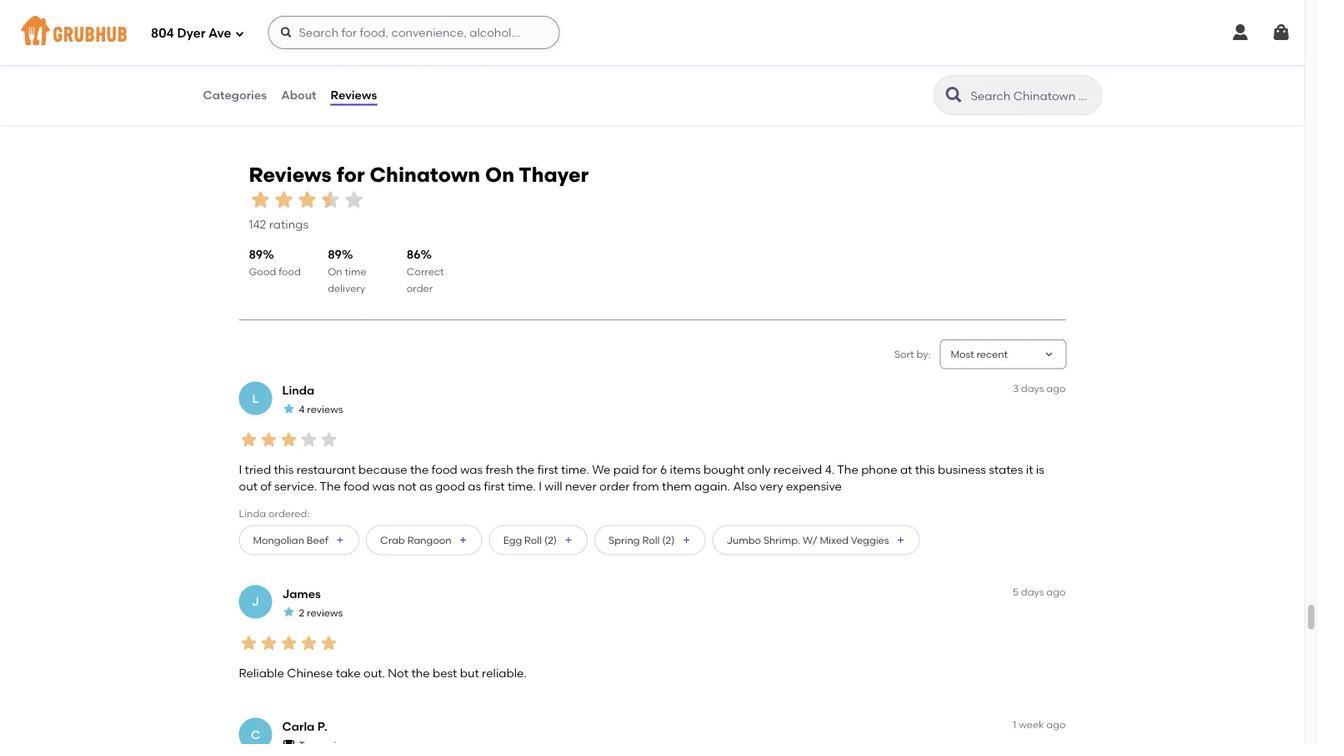 Task type: locate. For each thing, give the bounding box(es) containing it.
0 vertical spatial time.
[[561, 462, 590, 476]]

delivery inside 40–55 min $6.99 delivery
[[552, 71, 589, 83]]

min for ihop
[[556, 57, 575, 69]]

1 89 from the left
[[249, 247, 263, 261]]

tried
[[245, 462, 271, 476]]

first down fresh on the bottom of the page
[[484, 479, 505, 493]]

trophy icon image
[[282, 738, 296, 744]]

ago down caret down icon
[[1047, 383, 1066, 395]]

was down because
[[373, 479, 395, 493]]

2 roll from the left
[[643, 534, 660, 546]]

1 roll from the left
[[525, 534, 542, 546]]

will
[[545, 479, 563, 493]]

days right 3
[[1022, 383, 1045, 395]]

chinatown
[[370, 162, 481, 187]]

1 vertical spatial for
[[642, 462, 658, 476]]

ratings right 142
[[269, 217, 309, 231]]

1 horizontal spatial this
[[916, 462, 936, 476]]

reviews for james
[[307, 606, 343, 618]]

2 this from the left
[[916, 462, 936, 476]]

the up the not
[[410, 462, 429, 476]]

crab rangoon
[[380, 534, 452, 546]]

0 vertical spatial was
[[461, 462, 483, 476]]

reviews right 4
[[307, 403, 343, 415]]

linda down out
[[239, 508, 266, 520]]

on left time
[[328, 265, 342, 277]]

reviews
[[331, 88, 377, 102], [249, 162, 332, 187]]

0 horizontal spatial (2)
[[545, 534, 557, 546]]

days right the 5
[[1022, 586, 1045, 598]]

0 vertical spatial i
[[239, 462, 242, 476]]

4 reviews
[[299, 403, 343, 415]]

0 horizontal spatial on
[[328, 265, 342, 277]]

delivery inside 30–45 min $3.99 delivery
[[254, 71, 291, 83]]

89 inside 89 on time delivery
[[328, 247, 342, 261]]

3
[[1013, 383, 1019, 395]]

plus icon image inside egg roll (2) button
[[564, 535, 574, 545]]

plus icon image right rangoon
[[458, 535, 468, 545]]

days
[[1022, 383, 1045, 395], [1022, 586, 1045, 598]]

reviews right 2 at the bottom left of the page
[[307, 606, 343, 618]]

min right "25–40"
[[854, 57, 872, 69]]

1 vertical spatial ratings
[[269, 217, 309, 231]]

1 vertical spatial days
[[1022, 586, 1045, 598]]

delivery for 40–55
[[552, 71, 589, 83]]

reviews for linda
[[307, 403, 343, 415]]

for left 6
[[642, 462, 658, 476]]

categories
[[203, 88, 267, 102]]

0 vertical spatial first
[[538, 462, 559, 476]]

roll right egg
[[525, 534, 542, 546]]

0 vertical spatial ago
[[1047, 383, 1066, 395]]

ago for reliable chinese take out. not the best but reliable.
[[1047, 586, 1066, 598]]

1 reviews from the top
[[307, 403, 343, 415]]

89 inside 89 good food
[[249, 247, 263, 261]]

plus icon image right beef
[[335, 535, 345, 545]]

2 vertical spatial ago
[[1047, 719, 1066, 731]]

1 horizontal spatial svg image
[[1231, 23, 1251, 43]]

jumbo
[[727, 534, 762, 546]]

0 vertical spatial days
[[1022, 383, 1045, 395]]

reviews right about
[[331, 88, 377, 102]]

142
[[249, 217, 266, 231]]

min inside 30–45 min $3.99 delivery
[[258, 57, 276, 69]]

delivery
[[254, 71, 291, 83], [552, 71, 589, 83], [849, 71, 887, 83], [328, 282, 366, 294]]

fresh
[[486, 462, 514, 476]]

again.
[[695, 479, 731, 493]]

delivery down time
[[328, 282, 366, 294]]

spring roll (2) button
[[595, 525, 706, 555]]

was up good
[[461, 462, 483, 476]]

on left thayer
[[485, 162, 515, 187]]

beef
[[307, 534, 329, 546]]

plus icon image right spring roll (2)
[[682, 535, 692, 545]]

1 horizontal spatial order
[[600, 479, 630, 493]]

delivery for 25–40
[[849, 71, 887, 83]]

was
[[461, 462, 483, 476], [373, 479, 395, 493]]

search icon image
[[945, 85, 965, 105]]

1 ago from the top
[[1047, 383, 1066, 395]]

1 as from the left
[[420, 479, 433, 493]]

3 plus icon image from the left
[[564, 535, 574, 545]]

1 min from the left
[[258, 57, 276, 69]]

subscription pass image up 40–55
[[525, 35, 541, 49]]

plus icon image for jumbo shrimp. w/ mixed veggies
[[896, 535, 906, 545]]

0 horizontal spatial the
[[320, 479, 341, 493]]

2 horizontal spatial min
[[854, 57, 872, 69]]

delivery right $2.99
[[849, 71, 887, 83]]

i left tried
[[239, 462, 242, 476]]

1 plus icon image from the left
[[335, 535, 345, 545]]

ordered:
[[269, 508, 310, 520]]

0 horizontal spatial food
[[279, 265, 301, 277]]

as right good
[[468, 479, 481, 493]]

1 horizontal spatial for
[[642, 462, 658, 476]]

0 horizontal spatial 89
[[249, 247, 263, 261]]

delivery right the $6.99 at the left top of the page
[[552, 71, 589, 83]]

(2)
[[545, 534, 557, 546], [663, 534, 675, 546]]

plus icon image inside mongolian beef "button"
[[335, 535, 345, 545]]

0 vertical spatial food
[[279, 265, 301, 277]]

1 vertical spatial reviews
[[307, 606, 343, 618]]

2 plus icon image from the left
[[458, 535, 468, 545]]

carla p.
[[282, 719, 328, 733]]

plus icon image right veggies
[[896, 535, 906, 545]]

1 horizontal spatial on
[[485, 162, 515, 187]]

egg
[[504, 534, 522, 546]]

roll inside "button"
[[643, 534, 660, 546]]

thayer
[[519, 162, 589, 187]]

reviews for reviews
[[331, 88, 377, 102]]

not
[[398, 479, 417, 493]]

0 vertical spatial reviews
[[307, 403, 343, 415]]

4 plus icon image from the left
[[682, 535, 692, 545]]

2 horizontal spatial svg image
[[1272, 23, 1292, 43]]

89
[[249, 247, 263, 261], [328, 247, 342, 261]]

1 horizontal spatial linda
[[282, 383, 315, 397]]

1 vertical spatial on
[[328, 265, 342, 277]]

89 right 89 good food
[[328, 247, 342, 261]]

2 horizontal spatial food
[[432, 462, 458, 476]]

3 min from the left
[[854, 57, 872, 69]]

1 days from the top
[[1022, 383, 1045, 395]]

as right the not
[[420, 479, 433, 493]]

0 horizontal spatial was
[[373, 479, 395, 493]]

1 horizontal spatial (2)
[[663, 534, 675, 546]]

1 vertical spatial reviews
[[249, 162, 332, 187]]

also
[[734, 479, 757, 493]]

0 horizontal spatial linda
[[239, 508, 266, 520]]

plus icon image
[[335, 535, 345, 545], [458, 535, 468, 545], [564, 535, 574, 545], [682, 535, 692, 545], [896, 535, 906, 545]]

asian
[[250, 36, 277, 48]]

min down breakfast at top
[[556, 57, 575, 69]]

reliable
[[239, 665, 284, 680]]

this
[[274, 462, 294, 476], [916, 462, 936, 476]]

on
[[485, 162, 515, 187], [328, 265, 342, 277]]

1 week ago
[[1013, 719, 1066, 731]]

subscription pass image down p.f.
[[226, 35, 243, 49]]

food up good
[[432, 462, 458, 476]]

0 horizontal spatial as
[[420, 479, 433, 493]]

(2) inside button
[[545, 534, 557, 546]]

0 vertical spatial the
[[838, 462, 859, 476]]

caret down icon image
[[1043, 348, 1056, 361]]

1 vertical spatial time.
[[508, 479, 536, 493]]

0 horizontal spatial svg image
[[235, 29, 245, 39]]

0 vertical spatial for
[[337, 162, 365, 187]]

1 horizontal spatial min
[[556, 57, 575, 69]]

plus icon image inside spring roll (2) "button"
[[682, 535, 692, 545]]

1 horizontal spatial i
[[539, 479, 542, 493]]

1 horizontal spatial food
[[344, 479, 370, 493]]

time. up 'never' on the left bottom of the page
[[561, 462, 590, 476]]

1 subscription pass image from the left
[[226, 35, 243, 49]]

roll right spring
[[643, 534, 660, 546]]

for left chinatown
[[337, 162, 365, 187]]

i
[[239, 462, 242, 476], [539, 479, 542, 493]]

i left will
[[539, 479, 542, 493]]

1 horizontal spatial the
[[838, 462, 859, 476]]

25–40 min $2.99 delivery
[[823, 57, 887, 83]]

food right good
[[279, 265, 301, 277]]

order down correct
[[407, 282, 433, 294]]

plus icon image for spring roll (2)
[[682, 535, 692, 545]]

plus icon image inside 'crab rangoon' button
[[458, 535, 468, 545]]

86
[[407, 247, 421, 261]]

1 vertical spatial ago
[[1047, 586, 1066, 598]]

2 days from the top
[[1022, 586, 1045, 598]]

reviews inside reviews button
[[331, 88, 377, 102]]

0 horizontal spatial for
[[337, 162, 365, 187]]

0 vertical spatial linda
[[282, 383, 315, 397]]

0 vertical spatial reviews
[[331, 88, 377, 102]]

mongolian
[[253, 534, 304, 546]]

89 on time delivery
[[328, 247, 367, 294]]

days for i tried this restaurant because the food was fresh the first time. we paid for 6 items bought only received 4. the phone at this business states it is out of service. the food was not as good as first time. i will never order from them again. also very expensive
[[1022, 383, 1045, 395]]

1 horizontal spatial 89
[[328, 247, 342, 261]]

mongolian beef button
[[239, 525, 360, 555]]

min down asian
[[258, 57, 276, 69]]

2 (2) from the left
[[663, 534, 675, 546]]

order down paid
[[600, 479, 630, 493]]

2 min from the left
[[556, 57, 575, 69]]

never
[[565, 479, 597, 493]]

(2) for egg roll (2)
[[545, 534, 557, 546]]

shrimp.
[[764, 534, 801, 546]]

2 reviews from the top
[[307, 606, 343, 618]]

1 horizontal spatial as
[[468, 479, 481, 493]]

not
[[388, 665, 409, 680]]

delivery up about
[[254, 71, 291, 83]]

5 plus icon image from the left
[[896, 535, 906, 545]]

(2) right egg
[[545, 534, 557, 546]]

main navigation navigation
[[0, 0, 1305, 65]]

ago right the 5
[[1047, 586, 1066, 598]]

w/
[[803, 534, 818, 546]]

148
[[1019, 75, 1037, 89]]

as
[[420, 479, 433, 493], [468, 479, 481, 493]]

2 subscription pass image from the left
[[525, 35, 541, 49]]

142 ratings
[[249, 217, 309, 231]]

804 dyer ave
[[151, 26, 231, 41]]

subscription pass image
[[226, 35, 243, 49], [525, 35, 541, 49]]

3 ago from the top
[[1047, 719, 1066, 731]]

food down because
[[344, 479, 370, 493]]

egg roll (2)
[[504, 534, 557, 546]]

reliable.
[[482, 665, 527, 680]]

for
[[337, 162, 365, 187], [642, 462, 658, 476]]

order
[[407, 282, 433, 294], [600, 479, 630, 493]]

30–45 min $3.99 delivery
[[226, 57, 291, 83]]

this right "at" at the right bottom of page
[[916, 462, 936, 476]]

roll inside button
[[525, 534, 542, 546]]

1 vertical spatial first
[[484, 479, 505, 493]]

delivery inside 89 on time delivery
[[328, 282, 366, 294]]

plus icon image inside jumbo shrimp. w/ mixed veggies button
[[896, 535, 906, 545]]

0 horizontal spatial ratings
[[269, 217, 309, 231]]

(2) right spring
[[663, 534, 675, 546]]

1 horizontal spatial was
[[461, 462, 483, 476]]

the down the restaurant
[[320, 479, 341, 493]]

0 horizontal spatial order
[[407, 282, 433, 294]]

delivery inside 25–40 min $2.99 delivery
[[849, 71, 887, 83]]

plus icon image right egg roll (2)
[[564, 535, 574, 545]]

(2) for spring roll (2)
[[663, 534, 675, 546]]

this up service.
[[274, 462, 294, 476]]

the right fresh on the bottom of the page
[[516, 462, 535, 476]]

svg image
[[1231, 23, 1251, 43], [1272, 23, 1292, 43], [235, 29, 245, 39]]

first up will
[[538, 462, 559, 476]]

first
[[538, 462, 559, 476], [484, 479, 505, 493]]

89 good food
[[249, 247, 301, 277]]

1 vertical spatial order
[[600, 479, 630, 493]]

the right not on the bottom left
[[412, 665, 430, 680]]

1 horizontal spatial roll
[[643, 534, 660, 546]]

40–55 min $6.99 delivery
[[525, 57, 589, 83]]

received
[[774, 462, 823, 476]]

min inside 40–55 min $6.99 delivery
[[556, 57, 575, 69]]

0 horizontal spatial min
[[258, 57, 276, 69]]

roll
[[525, 534, 542, 546], [643, 534, 660, 546]]

ratings
[[1039, 75, 1079, 89], [269, 217, 309, 231]]

phone
[[862, 462, 898, 476]]

reviews up 142 ratings on the top of the page
[[249, 162, 332, 187]]

on inside 89 on time delivery
[[328, 265, 342, 277]]

0 horizontal spatial roll
[[525, 534, 542, 546]]

0 horizontal spatial this
[[274, 462, 294, 476]]

(2) inside "button"
[[663, 534, 675, 546]]

30–45
[[226, 57, 256, 69]]

2 ago from the top
[[1047, 586, 1066, 598]]

mongolian beef
[[253, 534, 329, 546]]

1 horizontal spatial time.
[[561, 462, 590, 476]]

ratings right 148
[[1039, 75, 1079, 89]]

1 (2) from the left
[[545, 534, 557, 546]]

the right the 4.
[[838, 462, 859, 476]]

89 up good
[[249, 247, 263, 261]]

ago right week
[[1047, 719, 1066, 731]]

0 vertical spatial order
[[407, 282, 433, 294]]

star icon image
[[416, 56, 429, 69], [429, 56, 443, 69], [443, 56, 456, 69], [456, 56, 469, 69], [469, 56, 483, 69], [469, 56, 483, 69], [714, 56, 727, 69], [727, 56, 741, 69], [741, 56, 754, 69], [754, 56, 767, 69], [754, 56, 767, 69], [767, 56, 781, 69], [1012, 56, 1026, 69], [1026, 56, 1039, 69], [1039, 56, 1052, 69], [1052, 56, 1066, 69], [1052, 56, 1066, 69], [1066, 56, 1079, 69], [249, 188, 272, 211], [272, 188, 296, 211], [296, 188, 319, 211], [319, 188, 342, 211], [319, 188, 342, 211], [342, 188, 366, 211], [282, 402, 296, 415], [239, 430, 259, 450], [259, 430, 279, 450], [279, 430, 299, 450], [299, 430, 319, 450], [319, 430, 339, 450], [282, 605, 296, 619], [239, 633, 259, 653], [259, 633, 279, 653], [279, 633, 299, 653], [299, 633, 319, 653], [319, 633, 339, 653]]

food inside 89 good food
[[279, 265, 301, 277]]

0 horizontal spatial subscription pass image
[[226, 35, 243, 49]]

1 vertical spatial linda
[[239, 508, 266, 520]]

1 horizontal spatial ratings
[[1039, 75, 1079, 89]]

of
[[261, 479, 272, 493]]

86 correct order
[[407, 247, 444, 294]]

linda up 4
[[282, 383, 315, 397]]

ago
[[1047, 383, 1066, 395], [1047, 586, 1066, 598], [1047, 719, 1066, 731]]

ave
[[209, 26, 231, 41]]

1 vertical spatial i
[[539, 479, 542, 493]]

0 vertical spatial ratings
[[1039, 75, 1079, 89]]

2 89 from the left
[[328, 247, 342, 261]]

time. down fresh on the bottom of the page
[[508, 479, 536, 493]]

only
[[748, 462, 771, 476]]

1 horizontal spatial subscription pass image
[[525, 35, 541, 49]]



Task type: vqa. For each thing, say whether or not it's contained in the screenshot.
Iced's Green
no



Task type: describe. For each thing, give the bounding box(es) containing it.
subscription pass image for p.f. chang's
[[226, 35, 243, 49]]

service.
[[275, 479, 317, 493]]

0 horizontal spatial i
[[239, 462, 242, 476]]

the for was
[[410, 462, 429, 476]]

Search for food, convenience, alcohol... search field
[[268, 16, 560, 49]]

out
[[239, 479, 258, 493]]

c
[[251, 727, 260, 741]]

ihop link
[[525, 13, 781, 31]]

1 horizontal spatial first
[[538, 462, 559, 476]]

$3.99
[[226, 71, 251, 83]]

about button
[[280, 65, 317, 125]]

plus icon image for crab rangoon
[[458, 535, 468, 545]]

dyer
[[177, 26, 206, 41]]

$2.99
[[823, 71, 847, 83]]

crab
[[380, 534, 405, 546]]

6
[[661, 462, 667, 476]]

the for but
[[412, 665, 430, 680]]

best
[[433, 665, 457, 680]]

carla
[[282, 719, 315, 733]]

2
[[299, 606, 305, 618]]

0 horizontal spatial first
[[484, 479, 505, 493]]

plus icon image for egg roll (2)
[[564, 535, 574, 545]]

1 vertical spatial the
[[320, 479, 341, 493]]

804
[[151, 26, 174, 41]]

because
[[359, 462, 408, 476]]

sort by:
[[895, 348, 931, 360]]

3 days ago
[[1013, 383, 1066, 395]]

rangoon
[[408, 534, 452, 546]]

delivery for 89
[[328, 282, 366, 294]]

at
[[901, 462, 913, 476]]

89 for 89 on time delivery
[[328, 247, 342, 261]]

j
[[252, 594, 259, 609]]

but
[[460, 665, 479, 680]]

0 horizontal spatial time.
[[508, 479, 536, 493]]

1 vertical spatial was
[[373, 479, 395, 493]]

p.f.
[[226, 14, 249, 30]]

40–55
[[525, 57, 554, 69]]

min inside 25–40 min $2.99 delivery
[[854, 57, 872, 69]]

days for reliable chinese take out. not the best but reliable.
[[1022, 586, 1045, 598]]

out.
[[364, 665, 385, 680]]

bought
[[704, 462, 745, 476]]

veggies
[[851, 534, 890, 546]]

1 vertical spatial food
[[432, 462, 458, 476]]

business
[[938, 462, 987, 476]]

states
[[989, 462, 1024, 476]]

l
[[252, 391, 259, 405]]

Sort by: field
[[951, 347, 1009, 362]]

reviews for chinatown on thayer
[[249, 162, 589, 187]]

crab rangoon button
[[366, 525, 483, 555]]

ratings for 148 ratings
[[1039, 75, 1079, 89]]

linda for linda ordered:
[[239, 508, 266, 520]]

breakfast
[[548, 36, 594, 48]]

4
[[299, 403, 305, 415]]

by:
[[917, 348, 931, 360]]

roll for spring
[[643, 534, 660, 546]]

order inside i tried this restaurant because the food was fresh the first time. we paid for 6 items bought only received 4. the phone at this business states it is out of service. the food was not as good as first time. i will never order from them again. also very expensive
[[600, 479, 630, 493]]

Search Chinatown On Thayer search field
[[970, 88, 1097, 103]]

1 this from the left
[[274, 462, 294, 476]]

0 vertical spatial on
[[485, 162, 515, 187]]

5
[[1013, 586, 1019, 598]]

reviews button
[[330, 65, 378, 125]]

p.
[[318, 719, 328, 733]]

items
[[670, 462, 701, 476]]

roll for egg
[[525, 534, 542, 546]]

egg roll (2) button
[[489, 525, 588, 555]]

paid
[[614, 462, 640, 476]]

for inside i tried this restaurant because the food was fresh the first time. we paid for 6 items bought only received 4. the phone at this business states it is out of service. the food was not as good as first time. i will never order from them again. also very expensive
[[642, 462, 658, 476]]

sort
[[895, 348, 915, 360]]

mixed
[[820, 534, 849, 546]]

min for p.f. chang's
[[258, 57, 276, 69]]

it
[[1027, 462, 1034, 476]]

2 reviews
[[299, 606, 343, 618]]

restaurant
[[297, 462, 356, 476]]

chang's
[[252, 14, 307, 30]]

ratings for 142 ratings
[[269, 217, 309, 231]]

svg image
[[280, 26, 293, 39]]

p.f. chang's link
[[226, 13, 483, 31]]

chinese
[[287, 665, 333, 680]]

most
[[951, 348, 975, 360]]

very
[[760, 479, 784, 493]]

25–40
[[823, 57, 852, 69]]

5 days ago
[[1013, 586, 1066, 598]]

jumbo shrimp. w/ mixed veggies
[[727, 534, 890, 546]]

spring roll (2)
[[609, 534, 675, 546]]

take
[[336, 665, 361, 680]]

4.
[[825, 462, 835, 476]]

plus icon image for mongolian beef
[[335, 535, 345, 545]]

148 ratings
[[1019, 75, 1079, 89]]

we
[[593, 462, 611, 476]]

linda for linda
[[282, 383, 315, 397]]

expensive
[[786, 479, 842, 493]]

ihop
[[525, 14, 559, 30]]

about
[[281, 88, 317, 102]]

james
[[282, 586, 321, 600]]

2 vertical spatial food
[[344, 479, 370, 493]]

jumbo shrimp. w/ mixed veggies button
[[713, 525, 920, 555]]

reviews for reviews for chinatown on thayer
[[249, 162, 332, 187]]

2 as from the left
[[468, 479, 481, 493]]

subscription pass image for ihop
[[525, 35, 541, 49]]

89 for 89 good food
[[249, 247, 263, 261]]

is
[[1037, 462, 1045, 476]]

delivery for 30–45
[[254, 71, 291, 83]]

week
[[1019, 719, 1045, 731]]

correct
[[407, 265, 444, 277]]

categories button
[[202, 65, 268, 125]]

time
[[345, 265, 367, 277]]

ago for i tried this restaurant because the food was fresh the first time. we paid for 6 items bought only received 4. the phone at this business states it is out of service. the food was not as good as first time. i will never order from them again. also very expensive
[[1047, 383, 1066, 395]]

them
[[662, 479, 692, 493]]

from
[[633, 479, 660, 493]]

order inside 86 correct order
[[407, 282, 433, 294]]

linda ordered:
[[239, 508, 310, 520]]

spring
[[609, 534, 640, 546]]



